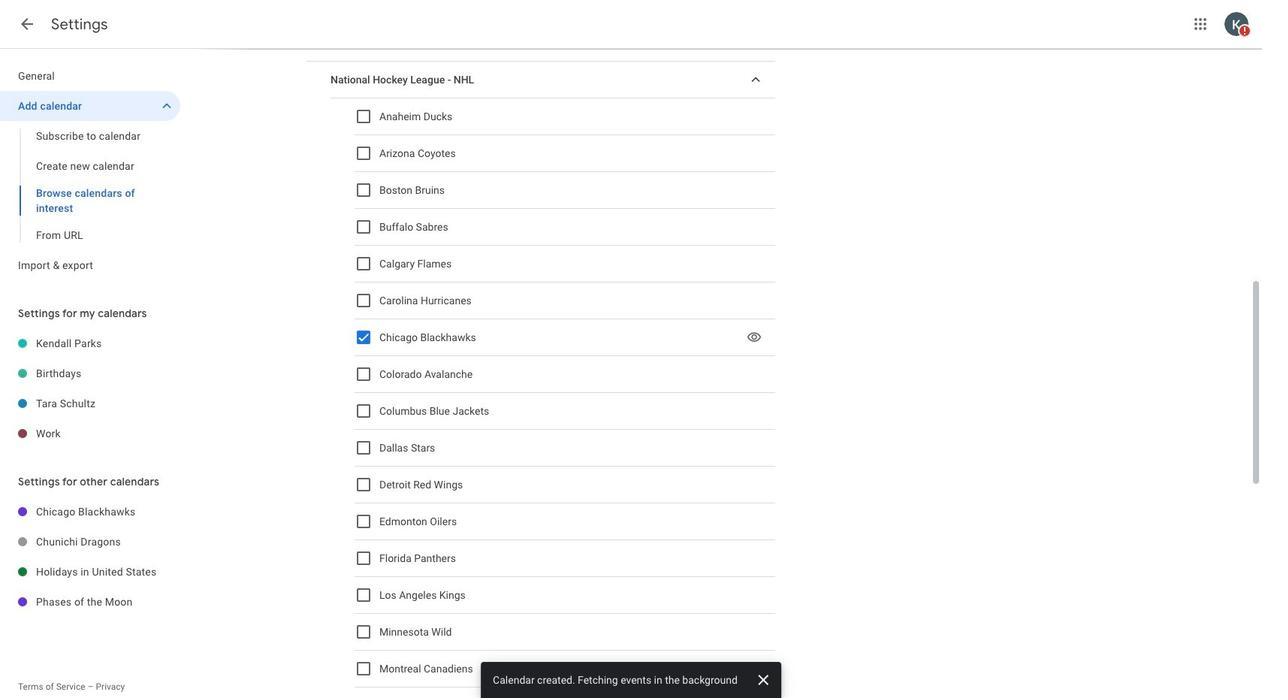 Task type: describe. For each thing, give the bounding box(es) containing it.
1 tree from the top
[[0, 61, 180, 280]]

chicago blackhawks tree item
[[0, 497, 180, 527]]

holidays in united states tree item
[[0, 557, 180, 587]]

tara schultz tree item
[[0, 389, 180, 419]]

chunichi dragons tree item
[[0, 527, 180, 557]]

add calendar tree item
[[0, 91, 180, 121]]

3 tree from the top
[[0, 497, 180, 617]]

phases of the moon tree item
[[0, 587, 180, 617]]

birthdays tree item
[[0, 359, 180, 389]]



Task type: vqa. For each thing, say whether or not it's contained in the screenshot.
the bottom a
no



Task type: locate. For each thing, give the bounding box(es) containing it.
kendall parks tree item
[[0, 328, 180, 359]]

tree item
[[331, 62, 776, 98]]

go back image
[[18, 15, 36, 33]]

1 vertical spatial tree
[[0, 328, 180, 449]]

tree
[[0, 61, 180, 280], [0, 328, 180, 449], [0, 497, 180, 617]]

2 vertical spatial tree
[[0, 497, 180, 617]]

work tree item
[[0, 419, 180, 449]]

2 tree from the top
[[0, 328, 180, 449]]

heading
[[51, 15, 108, 34]]

0 vertical spatial tree
[[0, 61, 180, 280]]

group
[[0, 121, 180, 250]]



